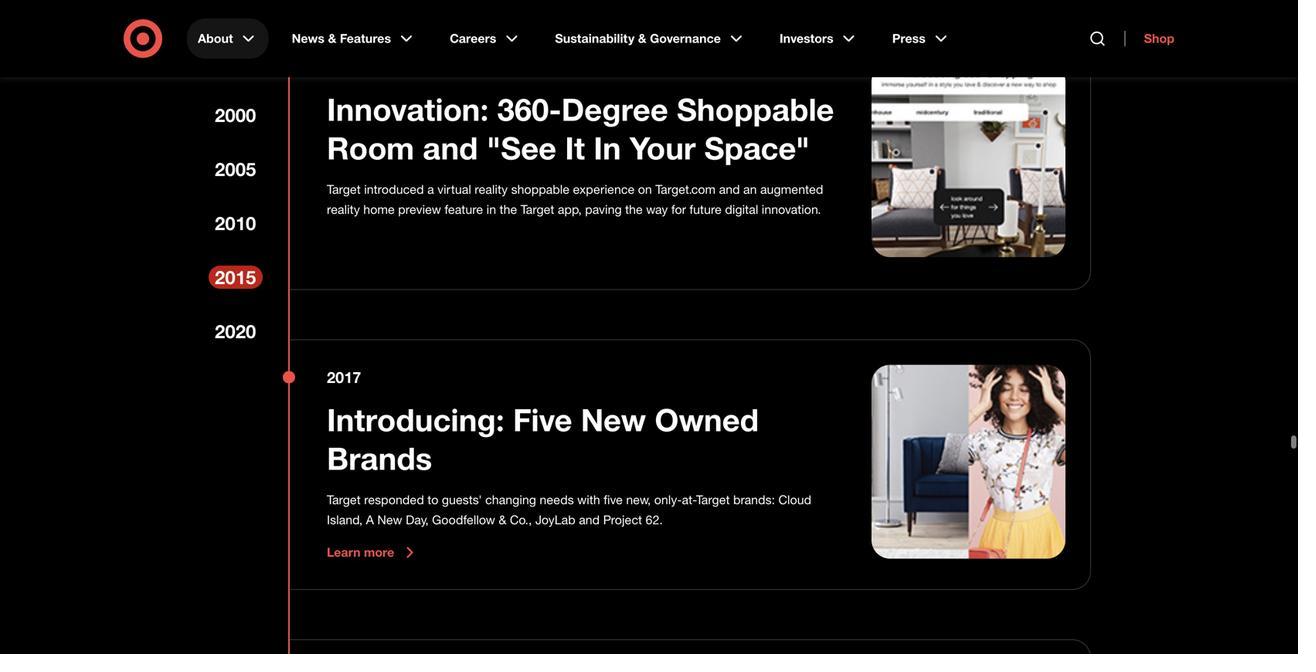 Task type: vqa. For each thing, say whether or not it's contained in the screenshot.
growth
no



Task type: locate. For each thing, give the bounding box(es) containing it.
press
[[892, 31, 926, 46]]

room
[[327, 129, 414, 167]]

learn more
[[327, 545, 394, 560]]

2000
[[215, 104, 256, 126]]

0 horizontal spatial the
[[500, 202, 517, 217]]

1 vertical spatial reality
[[327, 202, 360, 217]]

1 horizontal spatial the
[[625, 202, 643, 217]]

2 the from the left
[[625, 202, 643, 217]]

the right in
[[500, 202, 517, 217]]

innovation:
[[327, 90, 489, 128]]

space"
[[704, 129, 810, 167]]

augmented
[[760, 182, 823, 197]]

shop
[[1144, 31, 1175, 46]]

&
[[328, 31, 336, 46], [638, 31, 647, 46], [499, 513, 506, 528]]

new
[[581, 401, 646, 439], [377, 513, 402, 528]]

1 horizontal spatial &
[[499, 513, 506, 528]]

experience
[[573, 182, 635, 197]]

feature
[[445, 202, 483, 217]]

on
[[638, 182, 652, 197]]

1 horizontal spatial new
[[581, 401, 646, 439]]

target
[[327, 182, 361, 197], [521, 202, 554, 217], [327, 493, 361, 508], [696, 493, 730, 508]]

more
[[364, 545, 394, 560]]

investors
[[780, 31, 834, 46]]

the
[[500, 202, 517, 217], [625, 202, 643, 217]]

a person in a white shirt image
[[872, 365, 1066, 559]]

your
[[630, 129, 696, 167]]

and left an
[[719, 182, 740, 197]]

& for features
[[328, 31, 336, 46]]

news
[[292, 31, 325, 46]]

0 horizontal spatial new
[[377, 513, 402, 528]]

virtual
[[437, 182, 471, 197]]

learn more button
[[327, 544, 419, 562]]

a
[[366, 513, 374, 528]]

with
[[577, 493, 600, 508]]

home
[[363, 202, 395, 217]]

a
[[427, 182, 434, 197]]

and inside target introduced a virtual reality shoppable experience on target.com and an augmented reality home preview feature in the target app, paving the way for future digital innovation.
[[719, 182, 740, 197]]

0 vertical spatial new
[[581, 401, 646, 439]]

co.,
[[510, 513, 532, 528]]

reality left "home"
[[327, 202, 360, 217]]

new right a
[[377, 513, 402, 528]]

1 vertical spatial and
[[719, 182, 740, 197]]

& inside target responded to guests' changing needs with five new, only-at-target brands: cloud island, a new day, goodfellow & co., joylab and project 62.
[[499, 513, 506, 528]]

the down on
[[625, 202, 643, 217]]

future
[[690, 202, 722, 217]]

new right five
[[581, 401, 646, 439]]

paving
[[585, 202, 622, 217]]

degree
[[561, 90, 668, 128]]

way
[[646, 202, 668, 217]]

for
[[671, 202, 686, 217]]

introducing:
[[327, 401, 505, 439]]

and down with
[[579, 513, 600, 528]]

1 horizontal spatial and
[[579, 513, 600, 528]]

shop link
[[1125, 31, 1175, 46]]

target down the room
[[327, 182, 361, 197]]

target left brands:
[[696, 493, 730, 508]]

2 vertical spatial and
[[579, 513, 600, 528]]

0 horizontal spatial &
[[328, 31, 336, 46]]

"see
[[487, 129, 556, 167]]

2000 link
[[209, 104, 263, 127]]

and
[[423, 129, 478, 167], [719, 182, 740, 197], [579, 513, 600, 528]]

and up virtual
[[423, 129, 478, 167]]

& left co.,
[[499, 513, 506, 528]]

2 horizontal spatial &
[[638, 31, 647, 46]]

guests'
[[442, 493, 482, 508]]

brands:
[[733, 493, 775, 508]]

introducing: five new owned brands button
[[327, 401, 835, 478]]

2010
[[215, 212, 256, 235]]

& left governance
[[638, 31, 647, 46]]

reality up in
[[475, 182, 508, 197]]

2 horizontal spatial and
[[719, 182, 740, 197]]

0 horizontal spatial and
[[423, 129, 478, 167]]

& right news
[[328, 31, 336, 46]]

reality
[[475, 182, 508, 197], [327, 202, 360, 217]]

careers
[[450, 31, 496, 46]]

1 vertical spatial new
[[377, 513, 402, 528]]

& inside sustainability & governance link
[[638, 31, 647, 46]]

sustainability & governance
[[555, 31, 721, 46]]

0 vertical spatial and
[[423, 129, 478, 167]]

1 horizontal spatial reality
[[475, 182, 508, 197]]

in
[[487, 202, 496, 217]]

in
[[594, 129, 621, 167]]

& inside news & features link
[[328, 31, 336, 46]]

0 vertical spatial reality
[[475, 182, 508, 197]]



Task type: describe. For each thing, give the bounding box(es) containing it.
2020
[[215, 320, 256, 343]]

target up island,
[[327, 493, 361, 508]]

brands
[[327, 440, 432, 478]]

shoppable
[[677, 90, 834, 128]]

at-
[[682, 493, 696, 508]]

target down shoppable
[[521, 202, 554, 217]]

governance
[[650, 31, 721, 46]]

innovation.
[[762, 202, 821, 217]]

and inside target responded to guests' changing needs with five new, only-at-target brands: cloud island, a new day, goodfellow & co., joylab and project 62.
[[579, 513, 600, 528]]

app,
[[558, 202, 582, 217]]

2005
[[215, 158, 256, 180]]

2017
[[327, 368, 361, 387]]

project
[[603, 513, 642, 528]]

investors link
[[769, 19, 869, 59]]

2020 link
[[209, 320, 263, 343]]

introduced
[[364, 182, 424, 197]]

new inside target responded to guests' changing needs with five new, only-at-target brands: cloud island, a new day, goodfellow & co., joylab and project 62.
[[377, 513, 402, 528]]

press link
[[881, 19, 961, 59]]

target introduced a virtual reality shoppable experience on target.com and an augmented reality home preview feature in the target app, paving the way for future digital innovation.
[[327, 182, 823, 217]]

2005 link
[[209, 158, 263, 181]]

target.com
[[655, 182, 716, 197]]

introducing: five new owned brands
[[327, 401, 759, 478]]

changing
[[485, 493, 536, 508]]

responded
[[364, 493, 424, 508]]

digital
[[725, 202, 758, 217]]

news & features
[[292, 31, 391, 46]]

new inside introducing: five new owned brands
[[581, 401, 646, 439]]

0 horizontal spatial reality
[[327, 202, 360, 217]]

360-
[[497, 90, 561, 128]]

cloud
[[778, 493, 811, 508]]

owned
[[655, 401, 759, 439]]

2010 link
[[209, 212, 263, 235]]

62.
[[646, 513, 663, 528]]

goodfellow
[[432, 513, 495, 528]]

2015 link
[[209, 266, 263, 289]]

learn
[[327, 545, 361, 560]]

features
[[340, 31, 391, 46]]

sustainability & governance link
[[544, 19, 756, 59]]

shoppable
[[511, 182, 570, 197]]

2015
[[215, 266, 256, 289]]

to
[[428, 493, 438, 508]]

1 the from the left
[[500, 202, 517, 217]]

needs
[[540, 493, 574, 508]]

news & features link
[[281, 19, 427, 59]]

five
[[513, 401, 572, 439]]

about
[[198, 31, 233, 46]]

a room with a shelf and chairs image
[[872, 63, 1066, 257]]

innovation: 360-degree shoppable room and "see it in your space"
[[327, 90, 834, 167]]

only-
[[654, 493, 682, 508]]

island,
[[327, 513, 363, 528]]

about link
[[187, 19, 269, 59]]

target responded to guests' changing needs with five new, only-at-target brands: cloud island, a new day, goodfellow & co., joylab and project 62.
[[327, 493, 811, 528]]

an
[[743, 182, 757, 197]]

five
[[604, 493, 623, 508]]

sustainability
[[555, 31, 635, 46]]

new,
[[626, 493, 651, 508]]

day,
[[406, 513, 429, 528]]

careers link
[[439, 19, 532, 59]]

and inside innovation: 360-degree shoppable room and "see it in your space"
[[423, 129, 478, 167]]

it
[[565, 129, 585, 167]]

preview
[[398, 202, 441, 217]]

joylab
[[535, 513, 575, 528]]

& for governance
[[638, 31, 647, 46]]



